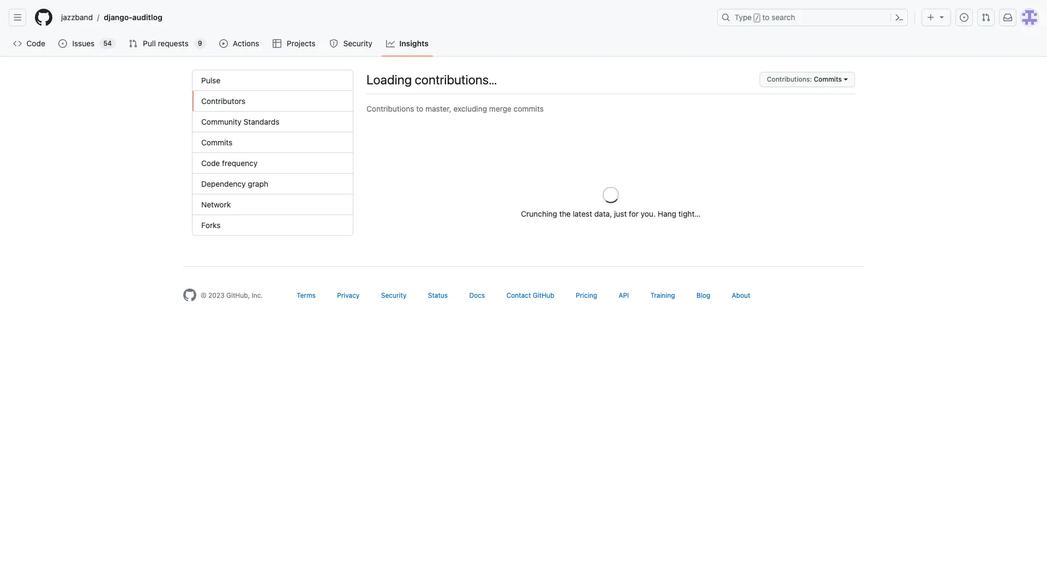 Task type: locate. For each thing, give the bounding box(es) containing it.
footer
[[175, 267, 873, 329]]

homepage image
[[35, 9, 52, 26], [183, 289, 196, 302]]

api
[[619, 292, 629, 300]]

1 vertical spatial commits
[[201, 138, 233, 147]]

tight…
[[678, 209, 701, 219]]

insights element
[[192, 70, 353, 236]]

git pull request image
[[982, 13, 990, 22], [129, 39, 137, 48]]

security left 'status' link at the left of the page
[[381, 292, 407, 300]]

inc.
[[252, 292, 263, 300]]

dependency graph
[[201, 179, 268, 189]]

privacy link
[[337, 292, 360, 300]]

1 horizontal spatial to
[[762, 13, 770, 22]]

type / to search
[[735, 13, 795, 22]]

1 horizontal spatial git pull request image
[[982, 13, 990, 22]]

homepage image up the code link
[[35, 9, 52, 26]]

notifications image
[[1003, 13, 1012, 22]]

/
[[97, 13, 99, 22], [755, 14, 759, 22]]

contributors
[[201, 97, 245, 106]]

standards
[[244, 117, 279, 127]]

dependency graph link
[[193, 174, 353, 195]]

homepage image inside footer
[[183, 289, 196, 302]]

homepage image left the ©
[[183, 289, 196, 302]]

crunching the latest data, just for you. hang tight…
[[521, 209, 701, 219]]

1 vertical spatial code
[[201, 159, 220, 168]]

status
[[428, 292, 448, 300]]

training link
[[650, 292, 675, 300]]

1 horizontal spatial security
[[381, 292, 407, 300]]

/ inside jazzband / django-auditlog
[[97, 13, 99, 22]]

merge
[[489, 104, 512, 113]]

0 horizontal spatial to
[[416, 104, 423, 113]]

0 horizontal spatial code
[[26, 39, 45, 48]]

9
[[198, 39, 202, 47]]

issues
[[72, 39, 95, 48]]

0 vertical spatial commits
[[814, 75, 842, 83]]

forks
[[201, 221, 221, 230]]

blog link
[[697, 292, 710, 300]]

0 horizontal spatial /
[[97, 13, 99, 22]]

jazzband link
[[57, 9, 97, 26]]

git pull request image right issue opened icon
[[982, 13, 990, 22]]

forks link
[[193, 215, 353, 236]]

0 horizontal spatial security link
[[325, 35, 378, 52]]

api link
[[619, 292, 629, 300]]

graph
[[248, 179, 268, 189]]

network
[[201, 200, 231, 209]]

contributions:
[[767, 75, 812, 83]]

1 vertical spatial git pull request image
[[129, 39, 137, 48]]

github,
[[226, 292, 250, 300]]

0 vertical spatial git pull request image
[[982, 13, 990, 22]]

0 vertical spatial code
[[26, 39, 45, 48]]

code link
[[9, 35, 50, 52]]

contributions…
[[415, 72, 497, 87]]

pull
[[143, 39, 156, 48]]

1 vertical spatial security link
[[381, 292, 407, 300]]

/ right type on the top right of page
[[755, 14, 759, 22]]

/ left django-
[[97, 13, 99, 22]]

search
[[772, 13, 795, 22]]

1 vertical spatial homepage image
[[183, 289, 196, 302]]

0 vertical spatial security link
[[325, 35, 378, 52]]

0 horizontal spatial git pull request image
[[129, 39, 137, 48]]

54
[[103, 39, 112, 47]]

blog
[[697, 292, 710, 300]]

list
[[57, 9, 711, 26]]

insights link
[[382, 35, 433, 52]]

0 vertical spatial to
[[762, 13, 770, 22]]

security link left 'status' link at the left of the page
[[381, 292, 407, 300]]

1 horizontal spatial /
[[755, 14, 759, 22]]

security link left graph icon
[[325, 35, 378, 52]]

security right shield image
[[343, 39, 372, 48]]

/ inside type / to search
[[755, 14, 759, 22]]

0 vertical spatial homepage image
[[35, 9, 52, 26]]

pulse link
[[193, 70, 353, 91]]

commits down 'community'
[[201, 138, 233, 147]]

/ for jazzband
[[97, 13, 99, 22]]

code right code image
[[26, 39, 45, 48]]

code inside insights element
[[201, 159, 220, 168]]

commits right contributions:
[[814, 75, 842, 83]]

© 2023 github, inc.
[[201, 292, 263, 300]]

status link
[[428, 292, 448, 300]]

1 vertical spatial security
[[381, 292, 407, 300]]

footer containing © 2023 github, inc.
[[175, 267, 873, 329]]

0 horizontal spatial commits
[[201, 138, 233, 147]]

django-auditlog link
[[99, 9, 167, 26]]

0 horizontal spatial homepage image
[[35, 9, 52, 26]]

commits inside insights element
[[201, 138, 233, 147]]

1 horizontal spatial code
[[201, 159, 220, 168]]

1 horizontal spatial commits
[[814, 75, 842, 83]]

actions link
[[215, 35, 264, 52]]

command palette image
[[895, 13, 904, 22]]

commits
[[514, 104, 544, 113]]

contributions
[[366, 104, 414, 113]]

0 vertical spatial security
[[343, 39, 372, 48]]

security
[[343, 39, 372, 48], [381, 292, 407, 300]]

1 horizontal spatial homepage image
[[183, 289, 196, 302]]

issue opened image
[[960, 13, 969, 22]]

to left master,
[[416, 104, 423, 113]]

0 horizontal spatial security
[[343, 39, 372, 48]]

security link
[[325, 35, 378, 52], [381, 292, 407, 300]]

commits
[[814, 75, 842, 83], [201, 138, 233, 147]]

to
[[762, 13, 770, 22], [416, 104, 423, 113]]

master,
[[425, 104, 451, 113]]

privacy
[[337, 292, 360, 300]]

code
[[26, 39, 45, 48], [201, 159, 220, 168]]

contact github
[[506, 292, 554, 300]]

to left search
[[762, 13, 770, 22]]

github
[[533, 292, 554, 300]]

git pull request image left the pull
[[129, 39, 137, 48]]

code up "dependency"
[[201, 159, 220, 168]]

network link
[[193, 195, 353, 215]]



Task type: vqa. For each thing, say whether or not it's contained in the screenshot.
© 2023 GitHub, Inc.
yes



Task type: describe. For each thing, give the bounding box(es) containing it.
community
[[201, 117, 241, 127]]

security inside footer
[[381, 292, 407, 300]]

plus image
[[927, 13, 935, 22]]

for
[[629, 209, 639, 219]]

docs
[[469, 292, 485, 300]]

triangle down image
[[937, 13, 946, 21]]

data,
[[594, 209, 612, 219]]

shield image
[[329, 39, 338, 48]]

auditlog
[[132, 13, 162, 22]]

docs link
[[469, 292, 485, 300]]

pricing link
[[576, 292, 597, 300]]

loading contributions…
[[366, 72, 497, 87]]

crunching
[[521, 209, 557, 219]]

/ for type
[[755, 14, 759, 22]]

community standards link
[[193, 112, 353, 133]]

just
[[614, 209, 627, 219]]

contributors link
[[193, 91, 353, 112]]

contact
[[506, 292, 531, 300]]

commits link
[[193, 133, 353, 153]]

contributions: commits
[[767, 75, 842, 83]]

pricing
[[576, 292, 597, 300]]

latest
[[573, 209, 592, 219]]

about
[[732, 292, 750, 300]]

pull requests
[[143, 39, 189, 48]]

issue opened image
[[59, 39, 67, 48]]

list containing jazzband
[[57, 9, 711, 26]]

git pull request image for issue opened icon
[[982, 13, 990, 22]]

excluding
[[453, 104, 487, 113]]

play image
[[219, 39, 228, 48]]

table image
[[273, 39, 282, 48]]

community standards
[[201, 117, 279, 127]]

about link
[[732, 292, 750, 300]]

insights
[[399, 39, 429, 48]]

pulse
[[201, 76, 220, 85]]

git pull request image for issue opened image
[[129, 39, 137, 48]]

loading
[[366, 72, 412, 87]]

code frequency link
[[193, 153, 353, 174]]

projects
[[287, 39, 316, 48]]

you.
[[641, 209, 656, 219]]

dependency
[[201, 179, 246, 189]]

actions
[[233, 39, 259, 48]]

type
[[735, 13, 752, 22]]

django-
[[104, 13, 132, 22]]

jazzband
[[61, 13, 93, 22]]

code for code
[[26, 39, 45, 48]]

projects link
[[269, 35, 321, 52]]

training
[[650, 292, 675, 300]]

©
[[201, 292, 207, 300]]

terms
[[297, 292, 316, 300]]

2023
[[208, 292, 225, 300]]

terms link
[[297, 292, 316, 300]]

contact github link
[[506, 292, 554, 300]]

requests
[[158, 39, 189, 48]]

1 vertical spatial to
[[416, 104, 423, 113]]

1 horizontal spatial security link
[[381, 292, 407, 300]]

the
[[559, 209, 571, 219]]

code image
[[13, 39, 22, 48]]

frequency
[[222, 159, 258, 168]]

code frequency
[[201, 159, 258, 168]]

hang
[[658, 209, 676, 219]]

code for code frequency
[[201, 159, 220, 168]]

graph image
[[386, 39, 395, 48]]

contributions to master, excluding merge commits
[[366, 104, 544, 113]]

jazzband / django-auditlog
[[61, 13, 162, 22]]



